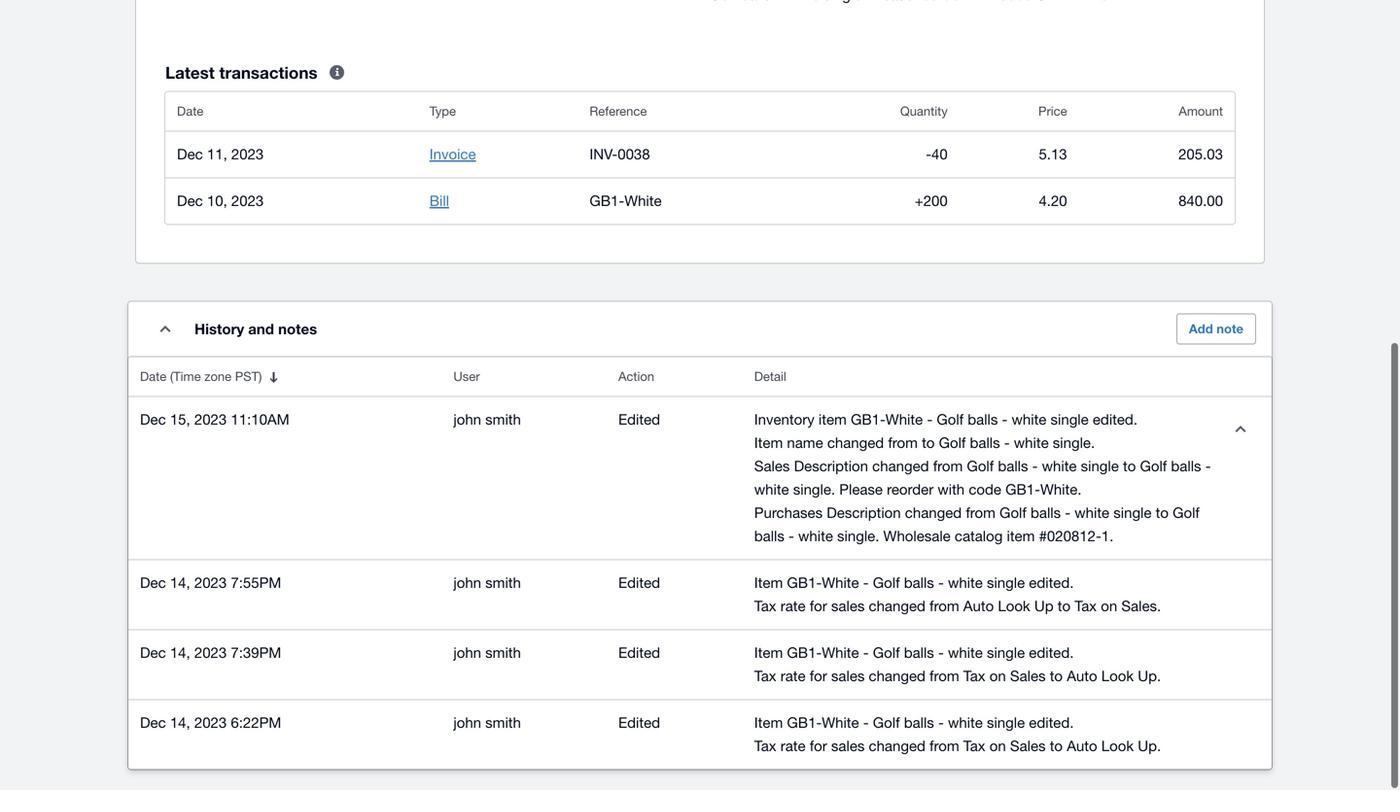 Task type: locate. For each thing, give the bounding box(es) containing it.
user button
[[442, 359, 607, 398]]

date for date
[[177, 105, 203, 120]]

1.
[[1101, 529, 1114, 546]]

rate
[[781, 599, 806, 616], [781, 669, 806, 686], [781, 739, 806, 756]]

edited
[[618, 412, 660, 429], [618, 576, 660, 593], [618, 646, 660, 663], [618, 716, 660, 733]]

up.
[[1138, 669, 1161, 686], [1138, 739, 1161, 756]]

single.
[[1053, 436, 1095, 453], [793, 482, 835, 499], [837, 529, 879, 546]]

2 sales from the top
[[831, 669, 865, 686]]

-
[[926, 147, 932, 164], [927, 412, 933, 429], [1002, 412, 1008, 429], [1004, 436, 1010, 453], [1032, 459, 1038, 476], [1205, 459, 1211, 476], [1065, 506, 1071, 523], [789, 529, 794, 546], [863, 576, 869, 593], [938, 576, 944, 593], [863, 646, 869, 663], [938, 646, 944, 663], [863, 716, 869, 733], [938, 716, 944, 733]]

edited. for dec 14, 2023 7:39pm
[[1029, 646, 1074, 663]]

item inside inventory item gb1-white - golf balls - white single edited. item name changed from  to golf balls - white single. sales description changed from golf balls - white single to golf balls - white single. please reorder with code gb1-white. purchases description changed from golf balls - white single to golf balls - white single. wholesale catalog item #020812-1.
[[754, 436, 783, 453]]

john for dec 15, 2023 11:10am
[[453, 412, 481, 429]]

for
[[810, 599, 827, 616], [810, 669, 827, 686], [810, 739, 827, 756]]

1 rate from the top
[[781, 599, 806, 616]]

from inside item gb1-white - golf balls - white single edited. tax rate for sales changed from auto look up to tax on sales.
[[930, 599, 959, 616]]

0 vertical spatial single.
[[1053, 436, 1095, 453]]

1 vertical spatial up.
[[1138, 739, 1161, 756]]

dec
[[177, 147, 203, 164], [177, 194, 203, 211], [140, 412, 166, 429], [140, 576, 166, 593], [140, 646, 166, 663], [140, 716, 166, 733]]

dec 10, 2023
[[177, 194, 264, 211]]

edited for 11:10am
[[618, 412, 660, 429]]

description down please
[[827, 506, 901, 523]]

11:10am
[[231, 412, 289, 429]]

14,
[[170, 576, 190, 593], [170, 646, 190, 663], [170, 716, 190, 733]]

item gb1-white - golf balls - white single edited. tax rate for sales changed from tax on sales to auto look up. for 6:22pm
[[754, 716, 1161, 756]]

2 john from the top
[[453, 576, 481, 593]]

1 john smith from the top
[[453, 412, 521, 429]]

smith for dec 14, 2023 7:39pm
[[485, 646, 521, 663]]

edited.
[[1093, 412, 1138, 429], [1029, 576, 1074, 593], [1029, 646, 1074, 663], [1029, 716, 1074, 733]]

0 vertical spatial for
[[810, 599, 827, 616]]

description down name
[[794, 459, 868, 476]]

2023
[[231, 147, 264, 164], [231, 194, 264, 211], [194, 412, 227, 429], [194, 576, 227, 593], [194, 646, 227, 663], [194, 716, 227, 733]]

changed inside item gb1-white - golf balls - white single edited. tax rate for sales changed from auto look up to tax on sales.
[[869, 599, 926, 616]]

1 item gb1-white - golf balls - white single edited. tax rate for sales changed from tax on sales to auto look up. from the top
[[754, 646, 1161, 686]]

2 vertical spatial for
[[810, 739, 827, 756]]

1 vertical spatial 14,
[[170, 646, 190, 663]]

1 vertical spatial sales
[[1010, 669, 1046, 686]]

dec 14, 2023 7:39pm
[[140, 646, 281, 663]]

changed
[[827, 436, 884, 453], [872, 459, 929, 476], [905, 506, 962, 523], [869, 599, 926, 616], [869, 669, 926, 686], [869, 739, 926, 756]]

smith
[[485, 412, 521, 429], [485, 576, 521, 593], [485, 646, 521, 663], [485, 716, 521, 733]]

item gb1-white - golf balls - white single edited. tax rate for sales changed from auto look up to tax on sales.
[[754, 576, 1161, 616]]

2023 right the 11, on the top
[[231, 147, 264, 164]]

40
[[932, 147, 948, 164]]

1 john from the top
[[453, 412, 481, 429]]

2 edited from the top
[[618, 576, 660, 593]]

tax
[[754, 599, 776, 616], [1075, 599, 1097, 616], [754, 669, 776, 686], [963, 669, 986, 686], [754, 739, 776, 756], [963, 739, 986, 756]]

4 item from the top
[[754, 716, 783, 733]]

2 item from the top
[[754, 576, 783, 593]]

0 horizontal spatial date
[[140, 370, 166, 386]]

smith for dec 14, 2023 7:55pm
[[485, 576, 521, 593]]

single. up purchases
[[793, 482, 835, 499]]

2023 for dec 11, 2023
[[231, 147, 264, 164]]

dec for dec 14, 2023 7:55pm
[[140, 576, 166, 593]]

date inside button
[[140, 370, 166, 386]]

sales for dec 14, 2023 6:22pm
[[831, 739, 865, 756]]

add note button
[[1176, 315, 1256, 346]]

0 vertical spatial look
[[998, 599, 1030, 616]]

item up name
[[819, 412, 847, 429]]

2 item gb1-white - golf balls - white single edited. tax rate for sales changed from tax on sales to auto look up. from the top
[[754, 716, 1161, 756]]

dec for dec 15, 2023 11:10am
[[140, 412, 166, 429]]

3 for from the top
[[810, 739, 827, 756]]

1 vertical spatial for
[[810, 669, 827, 686]]

2 14, from the top
[[170, 646, 190, 663]]

user
[[453, 370, 480, 386]]

sales for dec 14, 2023 7:55pm
[[831, 599, 865, 616]]

1 up. from the top
[[1138, 669, 1161, 686]]

2023 right '15,'
[[194, 412, 227, 429]]

2 rate from the top
[[781, 669, 806, 686]]

dec 15, 2023 11:10am
[[140, 412, 289, 429]]

single. down please
[[837, 529, 879, 546]]

14, for dec 14, 2023 7:55pm
[[170, 576, 190, 593]]

golf
[[937, 412, 964, 429], [939, 436, 966, 453], [967, 459, 994, 476], [1140, 459, 1167, 476], [1000, 506, 1027, 523], [1173, 506, 1200, 523], [873, 576, 900, 593], [873, 646, 900, 663], [873, 716, 900, 733]]

on inside item gb1-white - golf balls - white single edited. tax rate for sales changed from auto look up to tax on sales.
[[1101, 599, 1117, 616]]

john
[[453, 412, 481, 429], [453, 576, 481, 593], [453, 646, 481, 663], [453, 716, 481, 733]]

14, for dec 14, 2023 7:39pm
[[170, 646, 190, 663]]

action
[[618, 370, 654, 386]]

1 vertical spatial item gb1-white - golf balls - white single edited. tax rate for sales changed from tax on sales to auto look up.
[[754, 716, 1161, 756]]

for inside item gb1-white - golf balls - white single edited. tax rate for sales changed from auto look up to tax on sales.
[[810, 599, 827, 616]]

0 vertical spatial 14,
[[170, 576, 190, 593]]

look for dec 14, 2023 7:39pm
[[1101, 669, 1134, 686]]

1 vertical spatial date
[[140, 370, 166, 386]]

date left '(time'
[[140, 370, 166, 386]]

dec left '15,'
[[140, 412, 166, 429]]

1 vertical spatial on
[[990, 669, 1006, 686]]

rate inside item gb1-white - golf balls - white single edited. tax rate for sales changed from auto look up to tax on sales.
[[781, 599, 806, 616]]

sales for dec 14, 2023 7:39pm
[[831, 669, 865, 686]]

1 vertical spatial auto
[[1067, 669, 1097, 686]]

pst)
[[235, 370, 262, 386]]

single
[[1051, 412, 1089, 429], [1081, 459, 1119, 476], [1114, 506, 1152, 523], [987, 576, 1025, 593], [987, 646, 1025, 663], [987, 716, 1025, 733]]

edited. for dec 14, 2023 6:22pm
[[1029, 716, 1074, 733]]

dec for dec 14, 2023 7:39pm
[[140, 646, 166, 663]]

2023 left 7:39pm
[[194, 646, 227, 663]]

1 horizontal spatial date
[[177, 105, 203, 120]]

dec 14, 2023 7:55pm
[[140, 576, 281, 593]]

john smith
[[453, 412, 521, 429], [453, 576, 521, 593], [453, 646, 521, 663], [453, 716, 521, 733]]

1 14, from the top
[[170, 576, 190, 593]]

to inside item gb1-white - golf balls - white single edited. tax rate for sales changed from auto look up to tax on sales.
[[1058, 599, 1071, 616]]

2023 for dec 14, 2023 7:39pm
[[194, 646, 227, 663]]

john for dec 14, 2023 7:39pm
[[453, 646, 481, 663]]

2 vertical spatial sales
[[831, 739, 865, 756]]

2 vertical spatial on
[[990, 739, 1006, 756]]

inventory item gb1-white - golf balls - white single edited. item name changed from  to golf balls - white single. sales description changed from golf balls - white single to golf balls - white single. please reorder with code gb1-white. purchases description changed from golf balls - white single to golf balls - white single. wholesale catalog item #020812-1.
[[754, 412, 1211, 546]]

1 vertical spatial look
[[1101, 669, 1134, 686]]

1 vertical spatial single.
[[793, 482, 835, 499]]

invoice link
[[430, 147, 476, 164]]

sales
[[754, 459, 790, 476], [1010, 669, 1046, 686], [1010, 739, 1046, 756]]

3 rate from the top
[[781, 739, 806, 756]]

3 14, from the top
[[170, 716, 190, 733]]

- inside list of transactions element
[[926, 147, 932, 164]]

john for dec 14, 2023 7:55pm
[[453, 576, 481, 593]]

add note
[[1189, 323, 1244, 338]]

1 edited from the top
[[618, 412, 660, 429]]

2 vertical spatial look
[[1101, 739, 1134, 756]]

4 smith from the top
[[485, 716, 521, 733]]

date inside list of transactions element
[[177, 105, 203, 120]]

gb1-
[[590, 194, 624, 211], [851, 412, 886, 429], [1006, 482, 1040, 499], [787, 576, 822, 593], [787, 646, 822, 663], [787, 716, 822, 733]]

to
[[922, 436, 935, 453], [1123, 459, 1136, 476], [1156, 506, 1169, 523], [1058, 599, 1071, 616], [1050, 669, 1063, 686], [1050, 739, 1063, 756]]

1 vertical spatial item
[[1007, 529, 1035, 546]]

single. up 'white.' at the bottom
[[1053, 436, 1095, 453]]

3 item from the top
[[754, 646, 783, 663]]

3 edited from the top
[[618, 646, 660, 663]]

add
[[1189, 323, 1213, 338]]

2023 right 10,
[[231, 194, 264, 211]]

4 john smith from the top
[[453, 716, 521, 733]]

white for dec 14, 2023 7:55pm
[[822, 576, 859, 593]]

2 smith from the top
[[485, 576, 521, 593]]

john smith for 11:10am
[[453, 412, 521, 429]]

2 vertical spatial 14,
[[170, 716, 190, 733]]

2 for from the top
[[810, 669, 827, 686]]

look for dec 14, 2023 6:22pm
[[1101, 739, 1134, 756]]

date
[[177, 105, 203, 120], [140, 370, 166, 386]]

dec left the 11, on the top
[[177, 147, 203, 164]]

with
[[938, 482, 965, 499]]

item
[[754, 436, 783, 453], [754, 576, 783, 593], [754, 646, 783, 663], [754, 716, 783, 733]]

sales for 6:22pm
[[1010, 739, 1046, 756]]

auto
[[963, 599, 994, 616], [1067, 669, 1097, 686], [1067, 739, 1097, 756]]

0 vertical spatial auto
[[963, 599, 994, 616]]

dec for dec 10, 2023
[[177, 194, 203, 211]]

item right catalog
[[1007, 529, 1035, 546]]

4 john from the top
[[453, 716, 481, 733]]

item gb1-white - golf balls - white single edited. tax rate for sales changed from tax on sales to auto look up. for 7:39pm
[[754, 646, 1161, 686]]

amount
[[1179, 105, 1223, 120]]

edited for 6:22pm
[[618, 716, 660, 733]]

white inside list of transactions element
[[624, 194, 662, 211]]

dec up dec 14, 2023 6:22pm
[[140, 646, 166, 663]]

dec down dec 14, 2023 7:39pm at the left of page
[[140, 716, 166, 733]]

1 vertical spatial rate
[[781, 669, 806, 686]]

0 horizontal spatial single.
[[793, 482, 835, 499]]

auto for dec 14, 2023 6:22pm
[[1067, 739, 1097, 756]]

up. for dec 14, 2023 7:39pm
[[1138, 669, 1161, 686]]

14, left 6:22pm
[[170, 716, 190, 733]]

0 vertical spatial sales
[[831, 599, 865, 616]]

edited. for dec 14, 2023 7:55pm
[[1029, 576, 1074, 593]]

for for dec 14, 2023 7:55pm
[[810, 599, 827, 616]]

edited for 7:39pm
[[618, 646, 660, 663]]

dec 14, 2023 6:22pm
[[140, 716, 281, 733]]

latest
[[165, 64, 215, 84]]

1 item from the top
[[754, 436, 783, 453]]

white for dec 14, 2023 7:39pm
[[822, 646, 859, 663]]

14, for dec 14, 2023 6:22pm
[[170, 716, 190, 733]]

zone
[[204, 370, 232, 386]]

3 smith from the top
[[485, 646, 521, 663]]

date down latest on the top
[[177, 105, 203, 120]]

14, left 7:39pm
[[170, 646, 190, 663]]

white
[[1012, 412, 1047, 429], [1014, 436, 1049, 453], [1042, 459, 1077, 476], [754, 482, 789, 499], [1075, 506, 1110, 523], [798, 529, 833, 546], [948, 576, 983, 593], [948, 646, 983, 663], [948, 716, 983, 733]]

2 john smith from the top
[[453, 576, 521, 593]]

2 vertical spatial auto
[[1067, 739, 1097, 756]]

description
[[794, 459, 868, 476], [827, 506, 901, 523]]

sales
[[831, 599, 865, 616], [831, 669, 865, 686], [831, 739, 865, 756]]

2023 left 7:55pm
[[194, 576, 227, 593]]

balls
[[968, 412, 998, 429], [970, 436, 1000, 453], [998, 459, 1028, 476], [1171, 459, 1201, 476], [1031, 506, 1061, 523], [754, 529, 785, 546], [904, 576, 934, 593], [904, 646, 934, 663], [904, 716, 934, 733]]

0 vertical spatial item gb1-white - golf balls - white single edited. tax rate for sales changed from tax on sales to auto look up.
[[754, 646, 1161, 686]]

gb1-white
[[590, 194, 662, 211]]

1 sales from the top
[[831, 599, 865, 616]]

4 edited from the top
[[618, 716, 660, 733]]

2 up. from the top
[[1138, 739, 1161, 756]]

invoice
[[430, 147, 476, 164]]

3 sales from the top
[[831, 739, 865, 756]]

sales inside item gb1-white - golf balls - white single edited. tax rate for sales changed from auto look up to tax on sales.
[[831, 599, 865, 616]]

0 vertical spatial up.
[[1138, 669, 1161, 686]]

edited. inside item gb1-white - golf balls - white single edited. tax rate for sales changed from auto look up to tax on sales.
[[1029, 576, 1074, 593]]

detail
[[754, 370, 786, 386]]

1 smith from the top
[[485, 412, 521, 429]]

2023 for dec 14, 2023 7:55pm
[[194, 576, 227, 593]]

0 vertical spatial sales
[[754, 459, 790, 476]]

2023 left 6:22pm
[[194, 716, 227, 733]]

1 for from the top
[[810, 599, 827, 616]]

0 vertical spatial date
[[177, 105, 203, 120]]

1 vertical spatial sales
[[831, 669, 865, 686]]

single inside item gb1-white - golf balls - white single edited. tax rate for sales changed from auto look up to tax on sales.
[[987, 576, 1025, 593]]

0 vertical spatial on
[[1101, 599, 1117, 616]]

1 horizontal spatial single.
[[837, 529, 879, 546]]

look
[[998, 599, 1030, 616], [1101, 669, 1134, 686], [1101, 739, 1134, 756]]

item gb1-white - golf balls - white single edited. tax rate for sales changed from tax on sales to auto look up.
[[754, 646, 1161, 686], [754, 716, 1161, 756]]

toggle image
[[160, 327, 171, 334]]

14, left 7:55pm
[[170, 576, 190, 593]]

white for dec 14, 2023 6:22pm
[[822, 716, 859, 733]]

1 horizontal spatial item
[[1007, 529, 1035, 546]]

item
[[819, 412, 847, 429], [1007, 529, 1035, 546]]

item inside item gb1-white - golf balls - white single edited. tax rate for sales changed from auto look up to tax on sales.
[[754, 576, 783, 593]]

0 vertical spatial rate
[[781, 599, 806, 616]]

auto for dec 14, 2023 7:39pm
[[1067, 669, 1097, 686]]

white
[[624, 194, 662, 211], [886, 412, 923, 429], [822, 576, 859, 593], [822, 646, 859, 663], [822, 716, 859, 733]]

0 horizontal spatial item
[[819, 412, 847, 429]]

from
[[888, 436, 918, 453], [933, 459, 963, 476], [966, 506, 996, 523], [930, 599, 959, 616], [930, 669, 959, 686], [930, 739, 959, 756]]

item for dec 14, 2023 6:22pm
[[754, 716, 783, 733]]

dec up dec 14, 2023 7:39pm at the left of page
[[140, 576, 166, 593]]

list of history for this document element
[[128, 359, 1272, 771]]

2 vertical spatial rate
[[781, 739, 806, 756]]

(time
[[170, 370, 201, 386]]

3 john smith from the top
[[453, 646, 521, 663]]

white inside item gb1-white - golf balls - white single edited. tax rate for sales changed from auto look up to tax on sales.
[[822, 576, 859, 593]]

white inside inventory item gb1-white - golf balls - white single edited. item name changed from  to golf balls - white single. sales description changed from golf balls - white single to golf balls - white single. please reorder with code gb1-white. purchases description changed from golf balls - white single to golf balls - white single. wholesale catalog item #020812-1.
[[886, 412, 923, 429]]

2 vertical spatial sales
[[1010, 739, 1046, 756]]

3 john from the top
[[453, 646, 481, 663]]

history
[[194, 322, 244, 339]]

dec left 10,
[[177, 194, 203, 211]]



Task type: vqa. For each thing, say whether or not it's contained in the screenshot.
svg icon
no



Task type: describe. For each thing, give the bounding box(es) containing it.
2 horizontal spatial single.
[[1053, 436, 1095, 453]]

look inside item gb1-white - golf balls - white single edited. tax rate for sales changed from auto look up to tax on sales.
[[998, 599, 1030, 616]]

0038
[[618, 147, 650, 164]]

note
[[1217, 323, 1244, 338]]

type
[[430, 105, 456, 120]]

more info image
[[318, 54, 356, 93]]

inv-
[[590, 147, 618, 164]]

sales.
[[1121, 599, 1161, 616]]

0 vertical spatial description
[[794, 459, 868, 476]]

up. for dec 14, 2023 6:22pm
[[1138, 739, 1161, 756]]

-40
[[926, 147, 948, 164]]

dec 11, 2023
[[177, 147, 264, 164]]

name
[[787, 436, 823, 453]]

0 vertical spatial item
[[819, 412, 847, 429]]

white inside item gb1-white - golf balls - white single edited. tax rate for sales changed from auto look up to tax on sales.
[[948, 576, 983, 593]]

2023 for dec 10, 2023
[[231, 194, 264, 211]]

golf inside item gb1-white - golf balls - white single edited. tax rate for sales changed from auto look up to tax on sales.
[[873, 576, 900, 593]]

list of transactions element
[[165, 93, 1235, 226]]

auto inside item gb1-white - golf balls - white single edited. tax rate for sales changed from auto look up to tax on sales.
[[963, 599, 994, 616]]

item for dec 14, 2023 7:55pm
[[754, 576, 783, 593]]

inventory
[[754, 412, 815, 429]]

dec for dec 11, 2023
[[177, 147, 203, 164]]

code
[[969, 482, 1001, 499]]

7:39pm
[[231, 646, 281, 663]]

bill
[[430, 194, 449, 211]]

edited for 7:55pm
[[618, 576, 660, 593]]

6:22pm
[[231, 716, 281, 733]]

notes
[[278, 322, 317, 339]]

11,
[[207, 147, 227, 164]]

840.00
[[1179, 194, 1223, 211]]

rate for 6:22pm
[[781, 739, 806, 756]]

edited. inside inventory item gb1-white - golf balls - white single edited. item name changed from  to golf balls - white single. sales description changed from golf balls - white single to golf balls - white single. please reorder with code gb1-white. purchases description changed from golf balls - white single to golf balls - white single. wholesale catalog item #020812-1.
[[1093, 412, 1138, 429]]

price
[[1039, 105, 1067, 120]]

white.
[[1040, 482, 1082, 499]]

+200
[[915, 194, 948, 211]]

sales for 7:39pm
[[1010, 669, 1046, 686]]

15,
[[170, 412, 190, 429]]

date for date (time zone pst)
[[140, 370, 166, 386]]

for for dec 14, 2023 7:39pm
[[810, 669, 827, 686]]

2023 for dec 14, 2023 6:22pm
[[194, 716, 227, 733]]

john smith for 7:39pm
[[453, 646, 521, 663]]

john for dec 14, 2023 6:22pm
[[453, 716, 481, 733]]

205.03
[[1179, 147, 1223, 164]]

smith for dec 14, 2023 6:22pm
[[485, 716, 521, 733]]

rate for 7:39pm
[[781, 669, 806, 686]]

latest transactions
[[165, 64, 318, 84]]

date (time zone pst)
[[140, 370, 262, 386]]

date (time zone pst) button
[[128, 359, 442, 398]]

inv-0038
[[590, 147, 650, 164]]

2 vertical spatial single.
[[837, 529, 879, 546]]

catalog
[[955, 529, 1003, 546]]

john smith for 7:55pm
[[453, 576, 521, 593]]

for for dec 14, 2023 6:22pm
[[810, 739, 827, 756]]

5.13
[[1039, 147, 1067, 164]]

sales inside inventory item gb1-white - golf balls - white single edited. item name changed from  to golf balls - white single. sales description changed from golf balls - white single to golf balls - white single. please reorder with code gb1-white. purchases description changed from golf balls - white single to golf balls - white single. wholesale catalog item #020812-1.
[[754, 459, 790, 476]]

on for dec 14, 2023 7:39pm
[[990, 669, 1006, 686]]

please
[[839, 482, 883, 499]]

smith for dec 15, 2023 11:10am
[[485, 412, 521, 429]]

bill link
[[430, 194, 449, 211]]

john smith for 6:22pm
[[453, 716, 521, 733]]

action button
[[607, 359, 743, 398]]

on for dec 14, 2023 6:22pm
[[990, 739, 1006, 756]]

wholesale
[[883, 529, 951, 546]]

up
[[1034, 599, 1054, 616]]

transactions
[[219, 64, 318, 84]]

balls inside item gb1-white - golf balls - white single edited. tax rate for sales changed from auto look up to tax on sales.
[[904, 576, 934, 593]]

purchases
[[754, 506, 823, 523]]

#020812-
[[1039, 529, 1102, 546]]

toggle button
[[146, 311, 185, 350]]

gb1- inside list of transactions element
[[590, 194, 624, 211]]

reorder
[[887, 482, 934, 499]]

7:55pm
[[231, 576, 281, 593]]

10,
[[207, 194, 227, 211]]

dec for dec 14, 2023 6:22pm
[[140, 716, 166, 733]]

quantity
[[900, 105, 948, 120]]

detail button
[[743, 359, 1272, 398]]

and
[[248, 322, 274, 339]]

history and notes
[[194, 322, 317, 339]]

rate for 7:55pm
[[781, 599, 806, 616]]

gb1- inside item gb1-white - golf balls - white single edited. tax rate for sales changed from auto look up to tax on sales.
[[787, 576, 822, 593]]

4.20
[[1039, 194, 1067, 211]]

reference
[[590, 105, 647, 120]]

2023 for dec 15, 2023 11:10am
[[194, 412, 227, 429]]

item for dec 14, 2023 7:39pm
[[754, 646, 783, 663]]

1 vertical spatial description
[[827, 506, 901, 523]]



